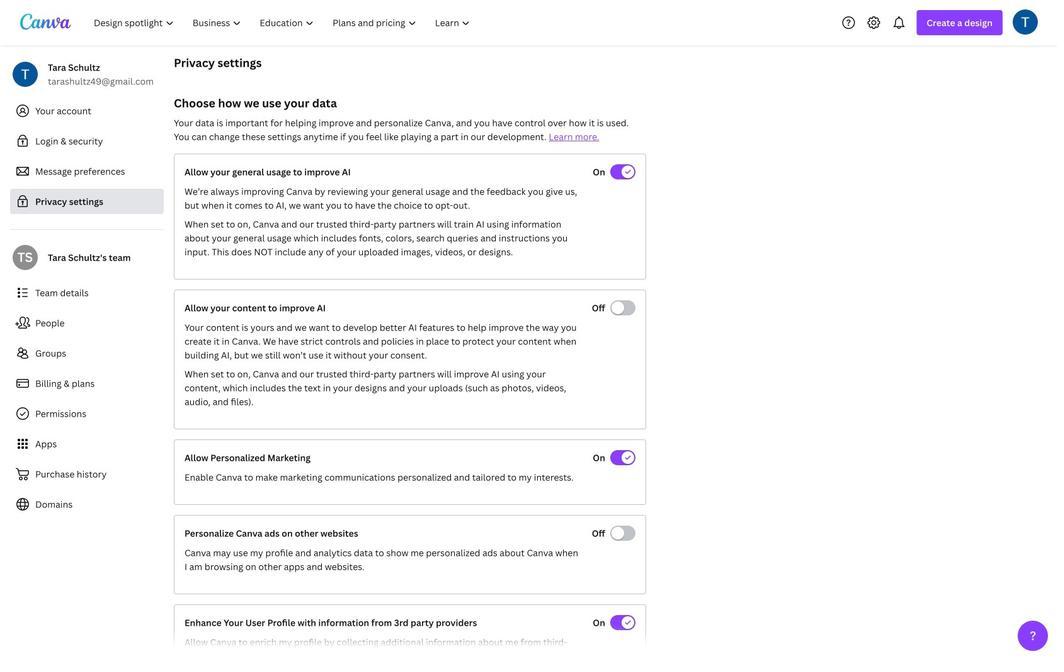 Task type: vqa. For each thing, say whether or not it's contained in the screenshot.
the tara schultz image
yes



Task type: locate. For each thing, give the bounding box(es) containing it.
tara schultz's team image
[[13, 245, 38, 270]]

top level navigation element
[[86, 10, 481, 35]]



Task type: describe. For each thing, give the bounding box(es) containing it.
tara schultz's team element
[[13, 245, 38, 270]]

tara schultz image
[[1013, 9, 1038, 34]]



